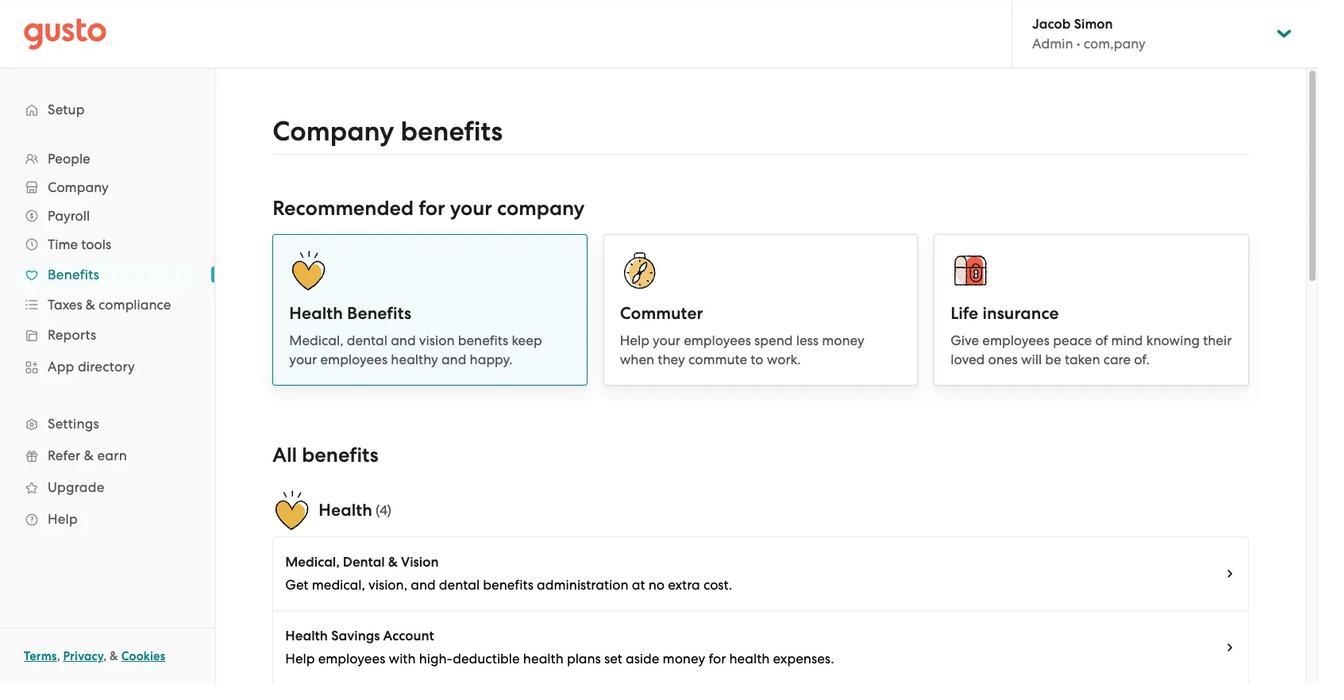 Task type: locate. For each thing, give the bounding box(es) containing it.
, left privacy 'link'
[[57, 650, 60, 664]]

1 vertical spatial list
[[273, 537, 1249, 685]]

1 vertical spatial help
[[48, 511, 78, 527]]

of
[[1096, 333, 1108, 349]]

0 horizontal spatial benefits
[[48, 267, 99, 283]]

& right taxes
[[86, 297, 95, 313]]

set
[[604, 651, 622, 667]]

health
[[289, 303, 343, 324], [319, 500, 372, 521], [285, 628, 328, 645]]

1 vertical spatial for
[[709, 651, 726, 667]]

1 vertical spatial your
[[653, 333, 681, 349]]

employees inside the give employees peace of mind knowing their loved ones will be taken care of.
[[983, 333, 1050, 349]]

account
[[383, 628, 434, 645]]

medical, for dental
[[285, 554, 340, 571]]

your left company at the top left of the page
[[450, 196, 492, 221]]

employees
[[684, 333, 751, 349], [983, 333, 1050, 349], [320, 352, 388, 368], [318, 651, 385, 667]]

2 health from the left
[[729, 651, 770, 667]]

reports
[[48, 327, 96, 343]]

employees up commute
[[684, 333, 751, 349]]

0 vertical spatial opens in current tab image
[[1224, 568, 1236, 581]]

commuter
[[620, 303, 703, 324]]

refer
[[48, 448, 81, 464]]

money inside "health savings account help employees with high-deductible health plans set aside money for health expenses."
[[663, 651, 705, 667]]

0 horizontal spatial dental
[[347, 333, 388, 349]]

2 horizontal spatial your
[[653, 333, 681, 349]]

1 , from the left
[[57, 650, 60, 664]]

2 horizontal spatial help
[[620, 333, 650, 349]]

2 vertical spatial and
[[411, 577, 436, 593]]

1 horizontal spatial money
[[822, 333, 865, 349]]

0 horizontal spatial help
[[48, 511, 78, 527]]

dental inside the medical, dental & vision get medical, vision, and dental benefits administration at no extra cost.
[[439, 577, 480, 593]]

dental down health benefits at the top left of page
[[347, 333, 388, 349]]

1 health from the left
[[523, 651, 564, 667]]

gusto navigation element
[[0, 68, 214, 561]]

money right less
[[822, 333, 865, 349]]

employees down health benefits at the top left of page
[[320, 352, 388, 368]]

2 vertical spatial health
[[285, 628, 328, 645]]

directory
[[78, 359, 135, 375]]

terms
[[24, 650, 57, 664]]

& left cookies button
[[110, 650, 118, 664]]

1 horizontal spatial dental
[[439, 577, 480, 593]]

list
[[0, 145, 214, 535], [273, 537, 1249, 685]]

employees up ones
[[983, 333, 1050, 349]]

privacy
[[63, 650, 103, 664]]

company benefits
[[273, 115, 503, 148]]

medical,
[[289, 333, 343, 349], [285, 554, 340, 571]]

0 horizontal spatial list
[[0, 145, 214, 535]]

1 vertical spatial health
[[319, 500, 372, 521]]

upgrade
[[48, 480, 104, 496]]

health left plans
[[523, 651, 564, 667]]

dental right vision,
[[439, 577, 480, 593]]

company button
[[16, 173, 199, 202]]

employees inside help your employees spend less money when they commute to work.
[[684, 333, 751, 349]]

payroll button
[[16, 202, 199, 230]]

0 horizontal spatial company
[[48, 179, 109, 195]]

2 opens in current tab image from the top
[[1224, 642, 1236, 654]]

and down vision
[[441, 352, 467, 368]]

,
[[57, 650, 60, 664], [103, 650, 107, 664]]

employees inside the medical, dental and vision benefits keep your employees healthy and happy.
[[320, 352, 388, 368]]

1 horizontal spatial list
[[273, 537, 1249, 685]]

help down upgrade
[[48, 511, 78, 527]]

help inside help your employees spend less money when they commute to work.
[[620, 333, 650, 349]]

employees inside "health savings account help employees with high-deductible health plans set aside money for health expenses."
[[318, 651, 385, 667]]

1 vertical spatial dental
[[439, 577, 480, 593]]

0 vertical spatial for
[[419, 196, 445, 221]]

help inside help 'link'
[[48, 511, 78, 527]]

company up recommended
[[273, 115, 394, 148]]

0 vertical spatial help
[[620, 333, 650, 349]]

company
[[273, 115, 394, 148], [48, 179, 109, 195]]

insurance
[[983, 303, 1059, 324]]

health inside "health savings account help employees with high-deductible health plans set aside money for health expenses."
[[285, 628, 328, 645]]

0 vertical spatial company
[[273, 115, 394, 148]]

your up they
[[653, 333, 681, 349]]

for
[[419, 196, 445, 221], [709, 651, 726, 667]]

1 horizontal spatial ,
[[103, 650, 107, 664]]

home image
[[24, 18, 106, 50]]

happy.
[[470, 352, 513, 368]]

your inside help your employees spend less money when they commute to work.
[[653, 333, 681, 349]]

for inside "health savings account help employees with high-deductible health plans set aside money for health expenses."
[[709, 651, 726, 667]]

1 vertical spatial and
[[441, 352, 467, 368]]

app directory link
[[16, 353, 199, 381]]

work.
[[767, 352, 801, 368]]

help link
[[16, 505, 199, 534]]

and
[[391, 333, 416, 349], [441, 352, 467, 368], [411, 577, 436, 593]]

0 horizontal spatial your
[[289, 352, 317, 368]]

commute
[[689, 352, 747, 368]]

help down get
[[285, 651, 315, 667]]

money
[[822, 333, 865, 349], [663, 651, 705, 667]]

1 vertical spatial opens in current tab image
[[1224, 642, 1236, 654]]

1 opens in current tab image from the top
[[1224, 568, 1236, 581]]

1 horizontal spatial help
[[285, 651, 315, 667]]

benefits
[[48, 267, 99, 283], [347, 303, 411, 324]]

medical, inside the medical, dental & vision get medical, vision, and dental benefits administration at no extra cost.
[[285, 554, 340, 571]]

list containing people
[[0, 145, 214, 535]]

& up vision,
[[388, 554, 398, 571]]

reports link
[[16, 321, 199, 349]]

no
[[649, 577, 665, 593]]

0 vertical spatial dental
[[347, 333, 388, 349]]

jacob
[[1032, 16, 1071, 33]]

2 vertical spatial help
[[285, 651, 315, 667]]

0 horizontal spatial money
[[663, 651, 705, 667]]

setup
[[48, 102, 85, 118]]

benefits up the medical, dental and vision benefits keep your employees healthy and happy.
[[347, 303, 411, 324]]

company for company benefits
[[273, 115, 394, 148]]

list containing medical, dental & vision
[[273, 537, 1249, 685]]

medical, inside the medical, dental and vision benefits keep your employees healthy and happy.
[[289, 333, 343, 349]]

cookies
[[121, 650, 165, 664]]

your down health benefits at the top left of page
[[289, 352, 317, 368]]

benefits
[[401, 115, 503, 148], [458, 333, 509, 349], [302, 443, 379, 468], [483, 577, 534, 593]]

1 vertical spatial money
[[663, 651, 705, 667]]

setup link
[[16, 95, 199, 124]]

0 vertical spatial and
[[391, 333, 416, 349]]

money right the "aside"
[[663, 651, 705, 667]]

tools
[[81, 237, 111, 253]]

1 horizontal spatial company
[[273, 115, 394, 148]]

0 vertical spatial money
[[822, 333, 865, 349]]

dental
[[347, 333, 388, 349], [439, 577, 480, 593]]

and down vision at the bottom left of page
[[411, 577, 436, 593]]

company down people
[[48, 179, 109, 195]]

2 vertical spatial your
[[289, 352, 317, 368]]

1 horizontal spatial your
[[450, 196, 492, 221]]

1 horizontal spatial for
[[709, 651, 726, 667]]

mind
[[1112, 333, 1143, 349]]

settings
[[48, 416, 99, 432]]

opens in current tab image
[[1224, 568, 1236, 581], [1224, 642, 1236, 654]]

benefits link
[[16, 260, 199, 289]]

app
[[48, 359, 74, 375]]

1 horizontal spatial health
[[729, 651, 770, 667]]

simon
[[1074, 16, 1113, 33]]

0 horizontal spatial ,
[[57, 650, 60, 664]]

knowing
[[1147, 333, 1200, 349]]

help
[[620, 333, 650, 349], [48, 511, 78, 527], [285, 651, 315, 667]]

0 vertical spatial medical,
[[289, 333, 343, 349]]

help up when at the bottom
[[620, 333, 650, 349]]

privacy link
[[63, 650, 103, 664]]

medical, up get
[[285, 554, 340, 571]]

0 horizontal spatial health
[[523, 651, 564, 667]]

employees down savings
[[318, 651, 385, 667]]

, left "cookies"
[[103, 650, 107, 664]]

medical, down health benefits at the top left of page
[[289, 333, 343, 349]]

health for health ( 4 )
[[319, 500, 372, 521]]

& left earn
[[84, 448, 94, 464]]

and up healthy at the left of page
[[391, 333, 416, 349]]

medical, dental & vision get medical, vision, and dental benefits administration at no extra cost.
[[285, 554, 732, 593]]

cookies button
[[121, 647, 165, 666]]

company
[[497, 196, 585, 221]]

benefits down time tools
[[48, 267, 99, 283]]

health left expenses.
[[729, 651, 770, 667]]

aside
[[626, 651, 660, 667]]

1 vertical spatial company
[[48, 179, 109, 195]]

0 vertical spatial benefits
[[48, 267, 99, 283]]

benefits inside gusto navigation element
[[48, 267, 99, 283]]

your
[[450, 196, 492, 221], [653, 333, 681, 349], [289, 352, 317, 368]]

)
[[387, 503, 391, 519]]

ones
[[988, 352, 1018, 368]]

all
[[273, 443, 297, 468]]

1 horizontal spatial benefits
[[347, 303, 411, 324]]

and inside the medical, dental & vision get medical, vision, and dental benefits administration at no extra cost.
[[411, 577, 436, 593]]

0 vertical spatial list
[[0, 145, 214, 535]]

0 vertical spatial health
[[289, 303, 343, 324]]

company inside dropdown button
[[48, 179, 109, 195]]

1 vertical spatial medical,
[[285, 554, 340, 571]]



Task type: vqa. For each thing, say whether or not it's contained in the screenshot.
list containing People
yes



Task type: describe. For each thing, give the bounding box(es) containing it.
deductible
[[453, 651, 520, 667]]

time tools
[[48, 237, 111, 253]]

terms , privacy , & cookies
[[24, 650, 165, 664]]

savings
[[331, 628, 380, 645]]

cost.
[[704, 577, 732, 593]]

give
[[951, 333, 979, 349]]

terms link
[[24, 650, 57, 664]]

vision
[[419, 333, 455, 349]]

app directory
[[48, 359, 135, 375]]

taxes
[[48, 297, 82, 313]]

to
[[751, 352, 764, 368]]

taxes & compliance
[[48, 297, 171, 313]]

help your employees spend less money when they commute to work.
[[620, 333, 865, 368]]

opens in current tab image for medical, dental & vision
[[1224, 568, 1236, 581]]

care
[[1104, 352, 1131, 368]]

payroll
[[48, 208, 90, 224]]

be
[[1045, 352, 1062, 368]]

settings link
[[16, 410, 199, 438]]

refer & earn
[[48, 448, 127, 464]]

com,pany
[[1084, 36, 1146, 52]]

high-
[[419, 651, 453, 667]]

time
[[48, 237, 78, 253]]

2 , from the left
[[103, 650, 107, 664]]

at
[[632, 577, 645, 593]]

vision,
[[368, 577, 407, 593]]

opens in current tab image for health savings account
[[1224, 642, 1236, 654]]

help for help your employees spend less money when they commute to work.
[[620, 333, 650, 349]]

medical,
[[312, 577, 365, 593]]

get
[[285, 577, 308, 593]]

when
[[620, 352, 655, 368]]

earn
[[97, 448, 127, 464]]

•
[[1077, 36, 1081, 52]]

benefits inside the medical, dental & vision get medical, vision, and dental benefits administration at no extra cost.
[[483, 577, 534, 593]]

healthy
[[391, 352, 438, 368]]

all benefits
[[273, 443, 379, 468]]

0 horizontal spatial for
[[419, 196, 445, 221]]

dental
[[343, 554, 385, 571]]

recommended
[[273, 196, 414, 221]]

0 vertical spatial your
[[450, 196, 492, 221]]

keep
[[512, 333, 542, 349]]

& inside dropdown button
[[86, 297, 95, 313]]

administration
[[537, 577, 629, 593]]

(
[[376, 503, 380, 519]]

1 vertical spatial benefits
[[347, 303, 411, 324]]

compliance
[[99, 297, 171, 313]]

help for help
[[48, 511, 78, 527]]

loved
[[951, 352, 985, 368]]

health savings account help employees with high-deductible health plans set aside money for health expenses.
[[285, 628, 834, 667]]

jacob simon admin • com,pany
[[1032, 16, 1146, 52]]

plans
[[567, 651, 601, 667]]

their
[[1203, 333, 1232, 349]]

spend
[[755, 333, 793, 349]]

of.
[[1134, 352, 1150, 368]]

vision
[[401, 554, 439, 571]]

health for health savings account help employees with high-deductible health plans set aside money for health expenses.
[[285, 628, 328, 645]]

benefits inside the medical, dental and vision benefits keep your employees healthy and happy.
[[458, 333, 509, 349]]

taken
[[1065, 352, 1100, 368]]

help inside "health savings account help employees with high-deductible health plans set aside money for health expenses."
[[285, 651, 315, 667]]

they
[[658, 352, 685, 368]]

company for company
[[48, 179, 109, 195]]

medical, dental and vision benefits keep your employees healthy and happy.
[[289, 333, 542, 368]]

upgrade link
[[16, 473, 199, 502]]

recommended for your company
[[273, 196, 585, 221]]

dental inside the medical, dental and vision benefits keep your employees healthy and happy.
[[347, 333, 388, 349]]

people
[[48, 151, 90, 167]]

time tools button
[[16, 230, 199, 259]]

money inside help your employees spend less money when they commute to work.
[[822, 333, 865, 349]]

your inside the medical, dental and vision benefits keep your employees healthy and happy.
[[289, 352, 317, 368]]

medical, for dental
[[289, 333, 343, 349]]

life
[[951, 303, 979, 324]]

expenses.
[[773, 651, 834, 667]]

4
[[380, 503, 387, 519]]

peace
[[1053, 333, 1092, 349]]

people button
[[16, 145, 199, 173]]

with
[[389, 651, 416, 667]]

taxes & compliance button
[[16, 291, 199, 319]]

refer & earn link
[[16, 442, 199, 470]]

health for health benefits
[[289, 303, 343, 324]]

extra
[[668, 577, 700, 593]]

less
[[796, 333, 819, 349]]

will
[[1021, 352, 1042, 368]]

life insurance
[[951, 303, 1059, 324]]

& inside the medical, dental & vision get medical, vision, and dental benefits administration at no extra cost.
[[388, 554, 398, 571]]

admin
[[1032, 36, 1073, 52]]

give employees peace of mind knowing their loved ones will be taken care of.
[[951, 333, 1232, 368]]

health ( 4 )
[[319, 500, 391, 521]]



